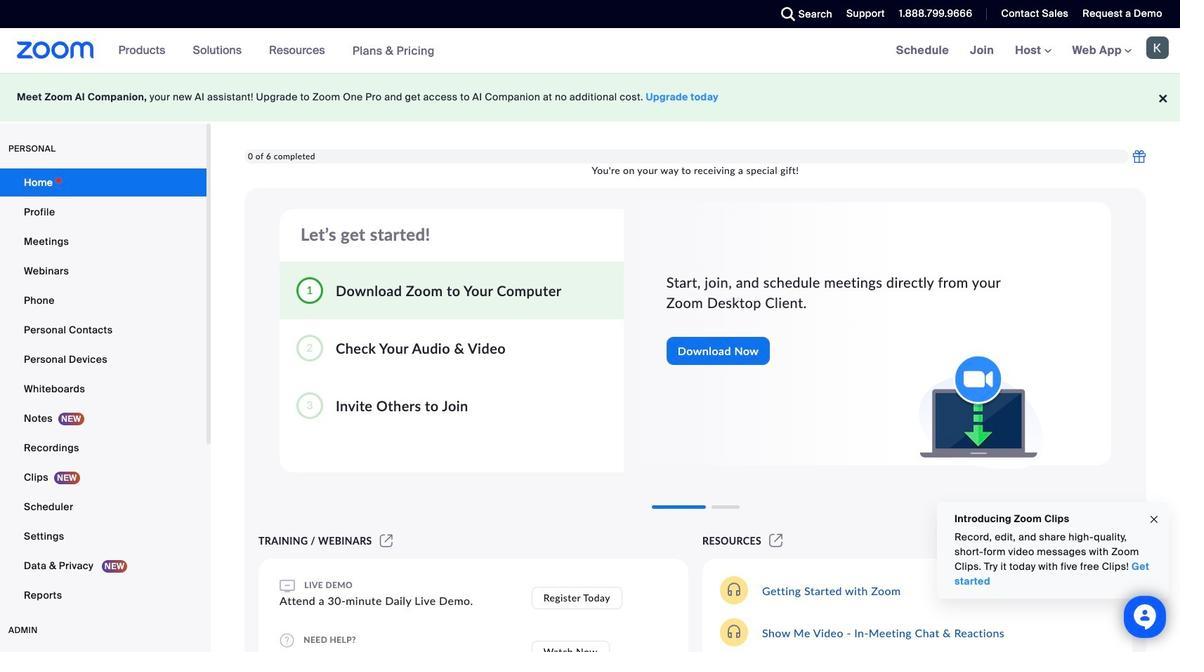 Task type: locate. For each thing, give the bounding box(es) containing it.
zoom logo image
[[17, 41, 94, 59]]

profile picture image
[[1147, 37, 1169, 59]]

personal menu menu
[[0, 169, 207, 611]]

footer
[[0, 73, 1180, 122]]

meetings navigation
[[886, 28, 1180, 74]]

window new image
[[378, 535, 395, 547], [767, 535, 785, 547]]

product information navigation
[[108, 28, 445, 74]]

banner
[[0, 28, 1180, 74]]

1 horizontal spatial window new image
[[767, 535, 785, 547]]

0 horizontal spatial window new image
[[378, 535, 395, 547]]

1 window new image from the left
[[378, 535, 395, 547]]



Task type: vqa. For each thing, say whether or not it's contained in the screenshot.
Personal Menu menu
yes



Task type: describe. For each thing, give the bounding box(es) containing it.
2 window new image from the left
[[767, 535, 785, 547]]

close image
[[1149, 512, 1160, 528]]



